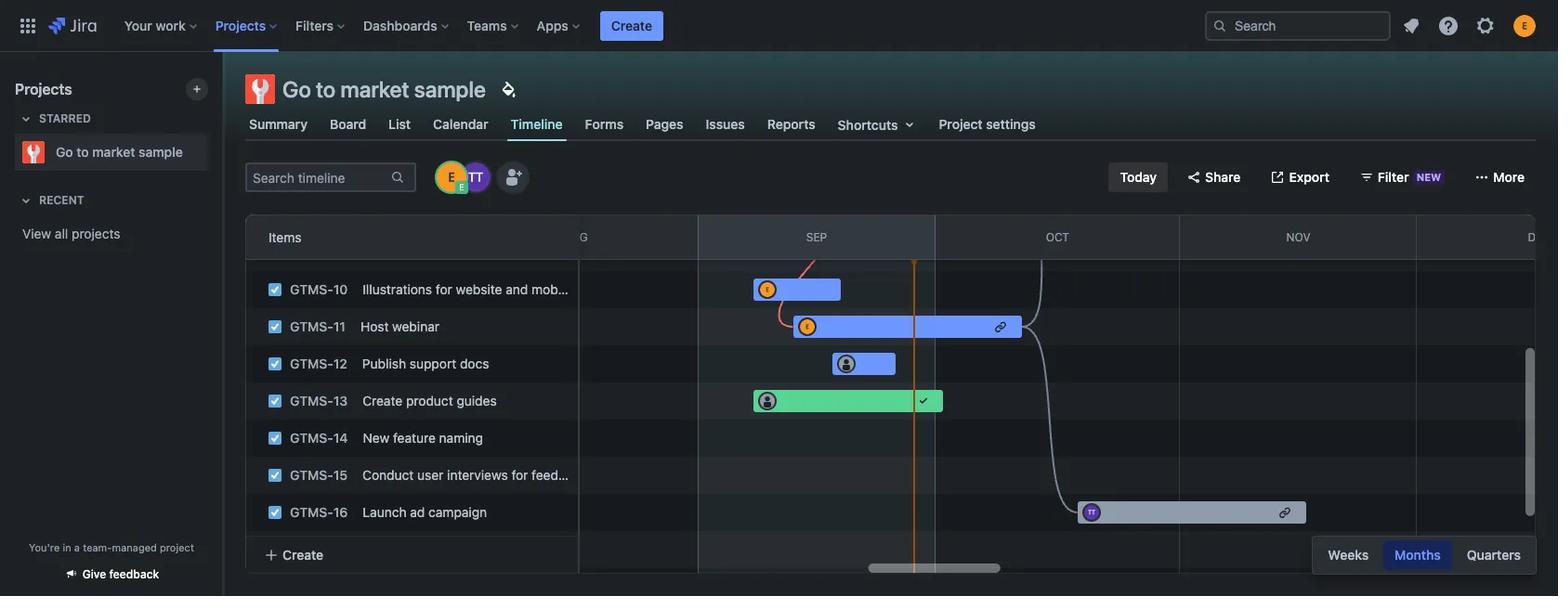 Task type: vqa. For each thing, say whether or not it's contained in the screenshot.
banner containing Your work
yes



Task type: describe. For each thing, give the bounding box(es) containing it.
calendar link
[[429, 108, 492, 141]]

meeting
[[541, 207, 589, 223]]

eloisefrancis23 image
[[437, 163, 466, 192]]

new
[[363, 430, 390, 446]]

14
[[333, 430, 348, 446]]

pages link
[[642, 108, 687, 141]]

gtms-15 link
[[290, 467, 348, 483]]

feedback inside "button"
[[109, 568, 159, 582]]

timeline
[[511, 116, 563, 132]]

today
[[1120, 169, 1157, 185]]

settings
[[986, 116, 1036, 132]]

launch
[[363, 505, 407, 520]]

1 horizontal spatial go to market sample
[[282, 76, 486, 102]]

product and marketing kickoff meeting
[[357, 207, 589, 223]]

7
[[333, 244, 341, 260]]

show child issues image for gtms-17
[[245, 539, 268, 561]]

create inside primary element
[[611, 17, 652, 33]]

dashboards
[[363, 17, 437, 33]]

export button
[[1260, 163, 1341, 192]]

you're in a team-managed project
[[29, 542, 194, 554]]

months
[[1395, 547, 1441, 563]]

create product guides
[[363, 393, 497, 409]]

filters button
[[290, 11, 352, 40]]

guides
[[457, 393, 497, 409]]

17
[[333, 542, 347, 558]]

market inside go to market sample link
[[92, 144, 135, 160]]

summary
[[249, 116, 308, 132]]

give feedback button
[[53, 559, 170, 590]]

weeks button
[[1317, 541, 1380, 571]]

0 vertical spatial for
[[480, 244, 497, 260]]

illustrations for website and mobile app
[[363, 282, 598, 297]]

gtms-12 link
[[290, 356, 347, 372]]

host
[[361, 319, 389, 335]]

apps
[[537, 17, 569, 33]]

project
[[160, 542, 194, 554]]

team-
[[83, 542, 112, 554]]

projects button
[[210, 11, 284, 40]]

gtms-13
[[290, 393, 348, 409]]

recent
[[39, 193, 84, 207]]

task image for gtms-16
[[268, 505, 282, 520]]

task image for gtms-6
[[268, 208, 282, 223]]

gtms- for 6
[[290, 207, 333, 223]]

1 vertical spatial go
[[56, 144, 73, 160]]

0 horizontal spatial projects
[[15, 81, 72, 98]]

forms
[[585, 116, 624, 132]]

announcement
[[356, 244, 447, 260]]

collapse starred projects image
[[15, 108, 37, 130]]

gtms- for 12
[[290, 356, 333, 372]]

publish
[[362, 356, 406, 372]]

1 vertical spatial create
[[363, 393, 403, 409]]

support
[[410, 356, 456, 372]]

projects
[[72, 226, 120, 242]]

you're
[[29, 542, 60, 554]]

monthly
[[500, 244, 549, 260]]

conduct
[[363, 467, 414, 483]]

remove from starred image
[[203, 141, 225, 164]]

board
[[330, 116, 366, 132]]

webinar
[[392, 319, 440, 335]]

your work
[[124, 17, 186, 33]]

gtms-6
[[290, 207, 342, 223]]

gtms- for 17
[[290, 542, 333, 558]]

gtms-17
[[290, 542, 347, 558]]

2 vertical spatial for
[[511, 467, 528, 483]]

gtms-10
[[290, 282, 348, 297]]

work
[[156, 17, 186, 33]]

task image for gtms-12
[[268, 357, 282, 372]]

show child issues image for gtms-7
[[245, 242, 268, 264]]

gtms- for 14
[[290, 430, 333, 446]]

banner containing your work
[[0, 0, 1558, 52]]

new feature naming
[[363, 430, 483, 446]]

0 vertical spatial feedback
[[532, 467, 587, 483]]

publish support docs
[[362, 356, 489, 372]]

marketing
[[433, 207, 493, 223]]

app
[[575, 282, 598, 297]]

host webinar
[[361, 319, 440, 335]]

0 vertical spatial to
[[316, 76, 336, 102]]

view
[[22, 226, 51, 242]]

go to market sample link
[[15, 134, 201, 171]]

1 horizontal spatial and
[[506, 282, 528, 297]]

gtms- for 10
[[290, 282, 333, 297]]

0 vertical spatial go
[[282, 76, 311, 102]]

in
[[63, 542, 71, 554]]

11
[[333, 319, 346, 335]]

gtms-13 link
[[290, 393, 348, 409]]

reports
[[767, 116, 816, 132]]

1 horizontal spatial feature
[[552, 244, 595, 260]]

project
[[939, 116, 983, 132]]

project settings link
[[935, 108, 1040, 141]]

nov
[[1287, 230, 1311, 244]]

project settings
[[939, 116, 1036, 132]]

gtms-7
[[290, 244, 341, 260]]

task image for gtms-11
[[268, 320, 282, 335]]

filters
[[296, 17, 334, 33]]

1 vertical spatial for
[[436, 282, 452, 297]]

sample inside go to market sample link
[[139, 144, 183, 160]]

docs
[[460, 356, 489, 372]]

a
[[74, 542, 80, 554]]

gtms-15
[[290, 467, 348, 483]]



Task type: locate. For each thing, give the bounding box(es) containing it.
user
[[417, 467, 444, 483]]

8 gtms- from the top
[[290, 467, 333, 483]]

create button right apps popup button
[[600, 11, 663, 40]]

10 gtms- from the top
[[290, 542, 333, 558]]

3 task image from the top
[[268, 394, 282, 409]]

launch ad campaign
[[363, 505, 487, 520]]

0 vertical spatial create
[[611, 17, 652, 33]]

gtms-14 link
[[290, 430, 348, 446]]

6
[[333, 207, 342, 223]]

your
[[124, 17, 152, 33]]

interviews
[[447, 467, 508, 483]]

task image left gtms-12
[[268, 357, 282, 372]]

5 task image from the top
[[268, 543, 282, 558]]

task image left gtms-10
[[268, 282, 282, 297]]

create button inside primary element
[[600, 11, 663, 40]]

gtms- for 16
[[290, 505, 333, 520]]

task image left gtms-13 on the left
[[268, 394, 282, 409]]

0 vertical spatial sample
[[414, 76, 486, 102]]

kickoff
[[497, 207, 537, 223]]

0 vertical spatial and
[[408, 207, 430, 223]]

task image
[[268, 245, 282, 260], [268, 320, 282, 335], [268, 394, 282, 409], [268, 468, 282, 483], [268, 505, 282, 520]]

1 vertical spatial show child issues image
[[245, 539, 268, 561]]

0 vertical spatial feature
[[552, 244, 595, 260]]

show child issues image
[[245, 242, 268, 264], [245, 539, 268, 561]]

1 vertical spatial market
[[92, 144, 135, 160]]

1 vertical spatial and
[[506, 282, 528, 297]]

15
[[333, 467, 348, 483]]

gtms- down gtms-12
[[290, 393, 333, 409]]

1 vertical spatial feedback
[[109, 568, 159, 582]]

1 task image from the top
[[268, 245, 282, 260]]

1 show child issues image from the top
[[245, 242, 268, 264]]

gtms-17 button
[[245, 532, 578, 569]]

gtms- down gtms-6 link
[[290, 244, 333, 260]]

pages
[[646, 116, 684, 132]]

1 horizontal spatial create
[[363, 393, 403, 409]]

create left 17
[[282, 547, 324, 563]]

go down starred
[[56, 144, 73, 160]]

1 horizontal spatial for
[[480, 244, 497, 260]]

market up view all projects link
[[92, 144, 135, 160]]

quarters button
[[1456, 541, 1532, 571]]

for
[[480, 244, 497, 260], [436, 282, 452, 297], [511, 467, 528, 483]]

gtms- down gtms-7
[[290, 282, 333, 297]]

primary element
[[11, 0, 1205, 52]]

view all projects link
[[15, 217, 208, 251]]

campaign
[[429, 505, 487, 520]]

and
[[408, 207, 430, 223], [506, 282, 528, 297]]

13
[[333, 393, 348, 409]]

0 horizontal spatial to
[[76, 144, 89, 160]]

sep
[[806, 230, 827, 244]]

for left website
[[436, 282, 452, 297]]

months button
[[1384, 541, 1452, 571]]

task image left gtms-14
[[268, 431, 282, 446]]

feedback right the 'interviews'
[[532, 467, 587, 483]]

gtms-16
[[290, 505, 348, 520]]

0 horizontal spatial and
[[408, 207, 430, 223]]

sample left remove from starred image
[[139, 144, 183, 160]]

issues link
[[702, 108, 749, 141]]

2 task image from the top
[[268, 282, 282, 297]]

projects right the work
[[215, 17, 266, 33]]

5 gtms- from the top
[[290, 356, 333, 372]]

your work button
[[119, 11, 204, 40]]

list
[[389, 116, 411, 132]]

5 task image from the top
[[268, 505, 282, 520]]

conduct user interviews for feedback
[[363, 467, 587, 483]]

aug
[[564, 230, 588, 244]]

gtms-14
[[290, 430, 348, 446]]

1 task image from the top
[[268, 208, 282, 223]]

to
[[316, 76, 336, 102], [76, 144, 89, 160]]

task image left gtms-17
[[268, 543, 282, 558]]

gtms- down the gtms-16 link
[[290, 542, 333, 558]]

product
[[406, 393, 453, 409]]

updates
[[598, 244, 647, 260]]

summary link
[[245, 108, 311, 141]]

1 vertical spatial create button
[[253, 538, 571, 572]]

16
[[333, 505, 348, 520]]

starred
[[39, 112, 91, 125]]

gtms- up gtms-12
[[290, 319, 333, 335]]

0 horizontal spatial sample
[[139, 144, 183, 160]]

Search timeline text field
[[247, 164, 388, 190]]

task image for gtms-17
[[268, 543, 282, 558]]

0 vertical spatial create button
[[600, 11, 663, 40]]

oct
[[1046, 230, 1069, 244]]

0 horizontal spatial go to market sample
[[56, 144, 183, 160]]

task image for gtms-15
[[268, 468, 282, 483]]

sidebar navigation image
[[203, 74, 243, 112]]

add people image
[[502, 166, 524, 189]]

search image
[[1213, 18, 1228, 33]]

feedback down managed
[[109, 568, 159, 582]]

and right product
[[408, 207, 430, 223]]

2 horizontal spatial create
[[611, 17, 652, 33]]

2 horizontal spatial for
[[511, 467, 528, 483]]

create button down 'ad'
[[253, 538, 571, 572]]

2 task image from the top
[[268, 320, 282, 335]]

9 gtms- from the top
[[290, 505, 333, 520]]

feature down aug
[[552, 244, 595, 260]]

2 show child issues image from the top
[[245, 539, 268, 561]]

create right apps popup button
[[611, 17, 652, 33]]

gtms- for 7
[[290, 244, 333, 260]]

projects up collapse starred projects icon
[[15, 81, 72, 98]]

to inside go to market sample link
[[76, 144, 89, 160]]

issues
[[706, 116, 745, 132]]

and left the 'mobile'
[[506, 282, 528, 297]]

gtms- up gtms-15 link
[[290, 430, 333, 446]]

0 vertical spatial market
[[341, 76, 409, 102]]

10
[[333, 282, 348, 297]]

task image left gtms-11
[[268, 320, 282, 335]]

1 horizontal spatial sample
[[414, 76, 486, 102]]

go to market sample up list
[[282, 76, 486, 102]]

gtms- down gtms-11
[[290, 356, 333, 372]]

go to market sample down starred
[[56, 144, 183, 160]]

sample up calendar in the left of the page
[[414, 76, 486, 102]]

ad
[[410, 505, 425, 520]]

give
[[82, 568, 106, 582]]

task image for gtms-7
[[268, 245, 282, 260]]

task image for gtms-13
[[268, 394, 282, 409]]

0 horizontal spatial for
[[436, 282, 452, 297]]

collapse recent projects image
[[15, 190, 37, 212]]

task image left gtms-15 link
[[268, 468, 282, 483]]

2 gtms- from the top
[[290, 244, 333, 260]]

to down starred
[[76, 144, 89, 160]]

quarters
[[1467, 547, 1521, 563]]

0 horizontal spatial create
[[282, 547, 324, 563]]

website
[[456, 282, 502, 297]]

create
[[611, 17, 652, 33], [363, 393, 403, 409], [282, 547, 324, 563]]

set background color image
[[497, 78, 519, 100]]

create project image
[[190, 82, 204, 97]]

1 horizontal spatial market
[[341, 76, 409, 102]]

0 horizontal spatial create button
[[253, 538, 571, 572]]

7 gtms- from the top
[[290, 430, 333, 446]]

gtms-16 link
[[290, 505, 348, 520]]

4 task image from the top
[[268, 468, 282, 483]]

task image inside gtms-17 button
[[268, 543, 282, 558]]

naming
[[439, 430, 483, 446]]

feedback
[[532, 467, 587, 483], [109, 568, 159, 582]]

managed
[[112, 542, 157, 554]]

task image for gtms-10
[[268, 282, 282, 297]]

projects
[[215, 17, 266, 33], [15, 81, 72, 98]]

mobile
[[532, 282, 572, 297]]

sample
[[414, 76, 486, 102], [139, 144, 183, 160]]

dashboards button
[[358, 11, 456, 40]]

for right the 'interviews'
[[511, 467, 528, 483]]

gtms- for 15
[[290, 467, 333, 483]]

task image left the gtms-16 link
[[268, 505, 282, 520]]

feature
[[552, 244, 595, 260], [393, 430, 436, 446]]

4 task image from the top
[[268, 431, 282, 446]]

list link
[[385, 108, 415, 141]]

Search field
[[1205, 11, 1391, 40]]

0 horizontal spatial feedback
[[109, 568, 159, 582]]

1 vertical spatial to
[[76, 144, 89, 160]]

blog
[[450, 244, 476, 260]]

to up board
[[316, 76, 336, 102]]

gtms-11 link
[[290, 319, 346, 335]]

2 vertical spatial create
[[282, 547, 324, 563]]

gtms-
[[290, 207, 333, 223], [290, 244, 333, 260], [290, 282, 333, 297], [290, 319, 333, 335], [290, 356, 333, 372], [290, 393, 333, 409], [290, 430, 333, 446], [290, 467, 333, 483], [290, 505, 333, 520], [290, 542, 333, 558]]

gtms-10 link
[[290, 282, 348, 297]]

gtms- inside button
[[290, 542, 333, 558]]

0 vertical spatial projects
[[215, 17, 266, 33]]

show child issues image left items
[[245, 242, 268, 264]]

tab list
[[234, 108, 1547, 141]]

1 horizontal spatial go
[[282, 76, 311, 102]]

gtms- for 11
[[290, 319, 333, 335]]

gtms- up the gtms-16 link
[[290, 467, 333, 483]]

terry turtle image
[[461, 163, 491, 192]]

announcement blog for monthly feature updates
[[356, 244, 647, 260]]

1 vertical spatial feature
[[393, 430, 436, 446]]

weeks
[[1328, 547, 1369, 563]]

items
[[269, 229, 302, 245]]

1 horizontal spatial feedback
[[532, 467, 587, 483]]

for right blog
[[480, 244, 497, 260]]

feature right new
[[393, 430, 436, 446]]

0 vertical spatial go to market sample
[[282, 76, 486, 102]]

market up list
[[341, 76, 409, 102]]

jira image
[[48, 14, 96, 37], [48, 14, 96, 37]]

reports link
[[764, 108, 819, 141]]

gtms- up items
[[290, 207, 333, 223]]

1 vertical spatial go to market sample
[[56, 144, 183, 160]]

create button
[[600, 11, 663, 40], [253, 538, 571, 572]]

task image for gtms-14
[[268, 431, 282, 446]]

1 horizontal spatial to
[[316, 76, 336, 102]]

show child issues image inside gtms-17 button
[[245, 539, 268, 561]]

6 gtms- from the top
[[290, 393, 333, 409]]

12
[[333, 356, 347, 372]]

0 horizontal spatial market
[[92, 144, 135, 160]]

1 vertical spatial sample
[[139, 144, 183, 160]]

calendar
[[433, 116, 488, 132]]

gtms-7 link
[[290, 244, 341, 260]]

create down publish
[[363, 393, 403, 409]]

1 vertical spatial projects
[[15, 81, 72, 98]]

1 horizontal spatial create button
[[600, 11, 663, 40]]

task image down items
[[268, 245, 282, 260]]

gtms- for 13
[[290, 393, 333, 409]]

gtms- up gtms-17 link
[[290, 505, 333, 520]]

4 gtms- from the top
[[290, 319, 333, 335]]

all
[[55, 226, 68, 242]]

task image
[[268, 208, 282, 223], [268, 282, 282, 297], [268, 357, 282, 372], [268, 431, 282, 446], [268, 543, 282, 558]]

task image up items
[[268, 208, 282, 223]]

go up summary
[[282, 76, 311, 102]]

show child issues image left gtms-17
[[245, 539, 268, 561]]

banner
[[0, 0, 1558, 52]]

give feedback
[[82, 568, 159, 582]]

1 gtms- from the top
[[290, 207, 333, 223]]

apps button
[[531, 11, 587, 40]]

shortcuts
[[838, 117, 898, 132]]

projects inside dropdown button
[[215, 17, 266, 33]]

gtms-6 link
[[290, 207, 342, 223]]

0 vertical spatial show child issues image
[[245, 242, 268, 264]]

3 task image from the top
[[268, 357, 282, 372]]

dec
[[1528, 230, 1551, 244]]

0 horizontal spatial feature
[[393, 430, 436, 446]]

1 horizontal spatial projects
[[215, 17, 266, 33]]

3 gtms- from the top
[[290, 282, 333, 297]]

appswitcher icon image
[[17, 14, 39, 37]]

gtms-11
[[290, 319, 346, 335]]

view all projects
[[22, 226, 120, 242]]

0 horizontal spatial go
[[56, 144, 73, 160]]

tab list containing timeline
[[234, 108, 1547, 141]]



